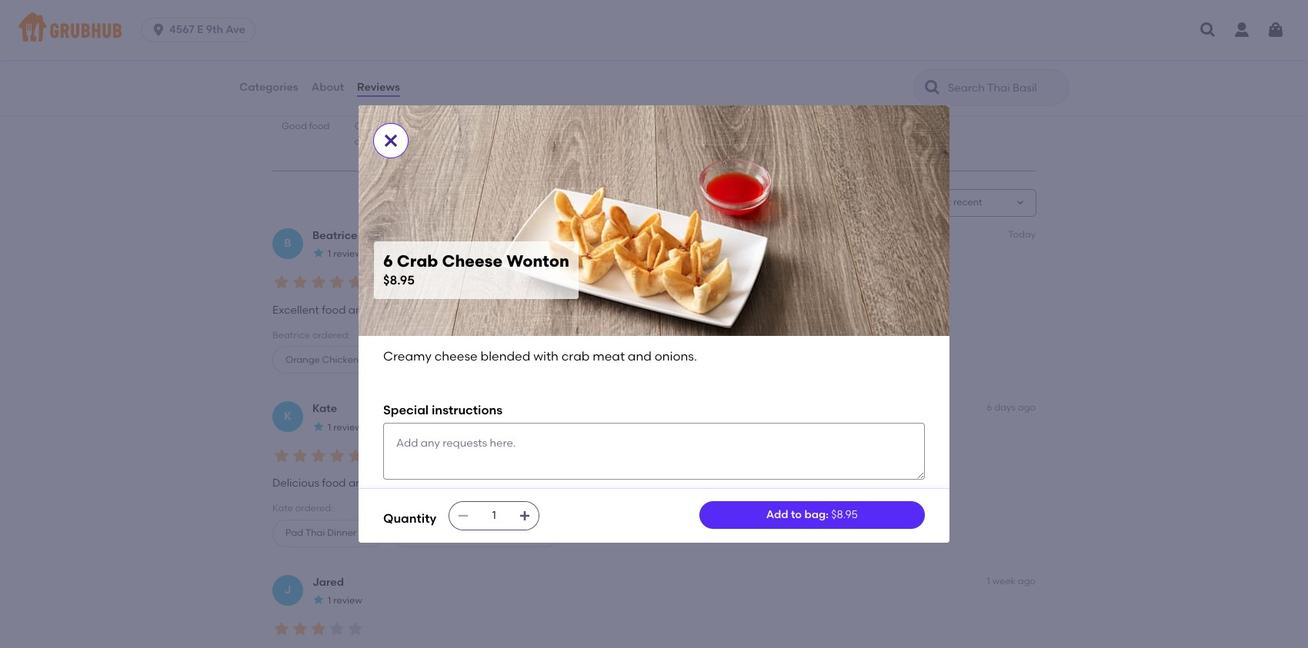 Task type: vqa. For each thing, say whether or not it's contained in the screenshot.
the fresh inside 2  Impossible™ plant-based sausages, scrambled cage-free egg whites, seasonal fresh fruit & choice of 2 protein pancakes or multigrain toast.
no



Task type: locate. For each thing, give the bounding box(es) containing it.
1 down jared
[[328, 596, 331, 607]]

$8.95 right 'bag:' at the right of page
[[831, 509, 858, 522]]

1 vertical spatial cheese
[[471, 355, 505, 365]]

1 review
[[328, 249, 362, 260], [328, 422, 362, 433], [328, 596, 362, 607]]

with
[[534, 349, 559, 364]]

Input item quantity number field
[[477, 503, 511, 531]]

1 wonton from the top
[[507, 252, 569, 271]]

1 vertical spatial review
[[333, 422, 362, 433]]

0 vertical spatial $8.95
[[383, 273, 415, 288]]

1 vertical spatial wonton
[[507, 355, 542, 365]]

beatrice right 'b'
[[312, 229, 358, 242]]

3 review from the top
[[333, 596, 362, 607]]

star icon image
[[282, 49, 303, 70], [303, 49, 325, 70], [325, 49, 346, 70], [346, 49, 368, 70], [368, 49, 389, 70], [368, 49, 389, 70], [312, 247, 325, 259], [272, 273, 291, 292], [291, 273, 309, 292], [309, 273, 328, 292], [328, 273, 346, 292], [346, 273, 365, 292], [312, 421, 325, 433], [272, 447, 291, 465], [291, 447, 309, 465], [309, 447, 328, 465], [328, 447, 346, 465], [346, 447, 365, 465], [312, 594, 325, 606], [272, 621, 291, 639], [291, 621, 309, 639], [309, 621, 328, 639], [328, 621, 346, 639], [346, 621, 365, 639]]

cheese down my
[[471, 355, 505, 365]]

hot
[[584, 304, 602, 317]]

review
[[333, 249, 362, 260], [333, 422, 362, 433], [333, 596, 362, 607]]

1 review for kate
[[328, 422, 362, 433]]

94
[[427, 104, 440, 117]]

beatrice
[[312, 229, 358, 242], [272, 330, 310, 341]]

review down jared
[[333, 596, 362, 607]]

orange chicken dinner
[[286, 355, 390, 365]]

6 inside 'button'
[[438, 355, 443, 365]]

instructions
[[432, 403, 503, 418]]

dinner for very
[[327, 528, 357, 539]]

0 vertical spatial 6
[[383, 252, 393, 271]]

main navigation navigation
[[0, 0, 1308, 60]]

wonton inside '6 crab cheese wonton $8.95'
[[507, 252, 569, 271]]

food right good
[[309, 121, 330, 131]]

reviews button
[[356, 60, 401, 115]]

kate
[[312, 403, 337, 416], [272, 504, 293, 514]]

0 horizontal spatial crab
[[397, 252, 438, 271]]

excellent food and the driver was excellent my food was still hot and arrived early excellent excellent excellent
[[272, 304, 841, 317]]

1 vertical spatial 6
[[438, 355, 443, 365]]

1 vertical spatial crab
[[446, 355, 469, 365]]

ago
[[1018, 403, 1036, 413], [1018, 576, 1036, 587]]

6 left the days
[[987, 403, 992, 413]]

kate up pad
[[272, 504, 293, 514]]

1 horizontal spatial 6
[[438, 355, 443, 365]]

2 ago from the top
[[1018, 576, 1036, 587]]

1 review right k
[[328, 422, 362, 433]]

2 vertical spatial review
[[333, 596, 362, 607]]

1 left week
[[987, 576, 990, 587]]

1 vertical spatial ago
[[1018, 576, 1036, 587]]

6 for 6 days ago
[[987, 403, 992, 413]]

time
[[370, 121, 390, 131]]

categories button
[[239, 60, 299, 115]]

delicious food and very fast delivery!
[[272, 477, 462, 490]]

delicious
[[272, 477, 319, 490]]

ratings
[[309, 76, 346, 89]]

early
[[667, 304, 693, 317]]

1 horizontal spatial was
[[542, 304, 562, 317]]

excellent
[[447, 304, 494, 317], [695, 304, 742, 317], [745, 304, 791, 317], [794, 304, 841, 317]]

jared
[[312, 576, 344, 589]]

2 1 review from the top
[[328, 422, 362, 433]]

0 vertical spatial wonton
[[507, 252, 569, 271]]

0 vertical spatial ordered:
[[312, 330, 350, 341]]

wonton inside 6 crab cheese wonton 'button'
[[507, 355, 542, 365]]

e
[[197, 23, 203, 36]]

arrived
[[628, 304, 664, 317]]

food right my
[[515, 304, 539, 317]]

dinner
[[361, 355, 390, 365], [327, 528, 357, 539]]

1 vertical spatial dinner
[[327, 528, 357, 539]]

cheese inside 'button'
[[471, 355, 505, 365]]

beatrice for beatrice
[[312, 229, 358, 242]]

1 for kate
[[328, 422, 331, 433]]

about button
[[311, 60, 345, 115]]

1 horizontal spatial plus icon image
[[396, 356, 406, 365]]

1 was from the left
[[424, 304, 444, 317]]

1 review from the top
[[333, 249, 362, 260]]

and left "very"
[[349, 477, 369, 490]]

2 vertical spatial 6
[[987, 403, 992, 413]]

1 right k
[[328, 422, 331, 433]]

0 vertical spatial review
[[333, 249, 362, 260]]

0 horizontal spatial plus icon image
[[363, 529, 372, 539]]

1 review for jared
[[328, 596, 362, 607]]

crab
[[397, 252, 438, 271], [446, 355, 469, 365]]

0 vertical spatial dinner
[[361, 355, 390, 365]]

1 horizontal spatial kate
[[312, 403, 337, 416]]

about
[[311, 81, 344, 94]]

1 vertical spatial $8.95
[[831, 509, 858, 522]]

review for jared
[[333, 596, 362, 607]]

onions.
[[655, 349, 697, 364]]

1 horizontal spatial crab
[[446, 355, 469, 365]]

and
[[348, 304, 369, 317], [604, 304, 625, 317], [628, 349, 652, 364], [349, 477, 369, 490]]

6 crab cheese wonton button
[[425, 347, 571, 374]]

beatrice for beatrice ordered:
[[272, 330, 310, 341]]

wonton for 6 crab cheese wonton
[[507, 355, 542, 365]]

1 right 'b'
[[328, 249, 331, 260]]

food right delicious
[[322, 477, 346, 490]]

crab
[[562, 349, 590, 364]]

6 up the
[[383, 252, 393, 271]]

driver
[[391, 304, 421, 317]]

4567
[[169, 23, 194, 36]]

6 for 6 crab cheese wonton
[[438, 355, 443, 365]]

delivery!
[[418, 477, 462, 490]]

1 horizontal spatial $8.95
[[831, 509, 858, 522]]

food
[[309, 121, 330, 131], [322, 304, 346, 317], [515, 304, 539, 317], [322, 477, 346, 490]]

ordered: up orange chicken dinner
[[312, 330, 350, 341]]

1 vertical spatial kate
[[272, 504, 293, 514]]

3 1 review from the top
[[328, 596, 362, 607]]

svg image
[[1199, 21, 1218, 39], [151, 22, 166, 38]]

ordered: up thai
[[295, 504, 333, 514]]

0 horizontal spatial $8.95
[[383, 273, 415, 288]]

92
[[355, 104, 367, 117]]

2 wonton from the top
[[507, 355, 542, 365]]

crab up driver
[[397, 252, 438, 271]]

6 inside '6 crab cheese wonton $8.95'
[[383, 252, 393, 271]]

0 horizontal spatial dinner
[[327, 528, 357, 539]]

1 vertical spatial beatrice
[[272, 330, 310, 341]]

crab left blended
[[446, 355, 469, 365]]

svg image inside 4567 e 9th ave button
[[151, 22, 166, 38]]

1 review down jared
[[328, 596, 362, 607]]

1 review right 'b'
[[328, 249, 362, 260]]

0 vertical spatial ago
[[1018, 403, 1036, 413]]

review right 'b'
[[333, 249, 362, 260]]

6 right creamy
[[438, 355, 443, 365]]

4638 ratings
[[282, 76, 346, 89]]

plus icon image left crab
[[548, 356, 558, 365]]

2 horizontal spatial plus icon image
[[548, 356, 558, 365]]

crab for 6 crab cheese wonton $8.95
[[397, 252, 438, 271]]

0 horizontal spatial svg image
[[151, 22, 166, 38]]

1 vertical spatial 1 review
[[328, 422, 362, 433]]

days
[[995, 403, 1016, 413]]

0 vertical spatial kate
[[312, 403, 337, 416]]

categories
[[239, 81, 298, 94]]

dinner right chicken
[[361, 355, 390, 365]]

plus icon image left the 3
[[363, 529, 372, 539]]

86 good food
[[282, 104, 330, 131]]

1 horizontal spatial beatrice
[[312, 229, 358, 242]]

1 vertical spatial ordered:
[[295, 504, 333, 514]]

$8.95 up driver
[[383, 273, 415, 288]]

wonton for 6 crab cheese wonton $8.95
[[507, 252, 569, 271]]

ago right week
[[1018, 576, 1036, 587]]

6
[[383, 252, 393, 271], [438, 355, 443, 365], [987, 403, 992, 413]]

cheese up my
[[442, 252, 503, 271]]

cheese
[[442, 252, 503, 271], [471, 355, 505, 365]]

cheese inside '6 crab cheese wonton $8.95'
[[442, 252, 503, 271]]

4567 e 9th ave button
[[141, 18, 262, 42]]

1 ago from the top
[[1018, 403, 1036, 413]]

crab inside 6 crab cheese wonton 'button'
[[446, 355, 469, 365]]

was left still
[[542, 304, 562, 317]]

1 horizontal spatial dinner
[[361, 355, 390, 365]]

0 horizontal spatial kate
[[272, 504, 293, 514]]

kate right k
[[312, 403, 337, 416]]

2 review from the top
[[333, 422, 362, 433]]

svg image
[[1267, 21, 1285, 39], [382, 131, 400, 150], [457, 511, 470, 523], [519, 511, 531, 523]]

86
[[282, 104, 295, 117]]

2 vertical spatial 1 review
[[328, 596, 362, 607]]

and left the
[[348, 304, 369, 317]]

plus icon image
[[396, 356, 406, 365], [548, 356, 558, 365], [363, 529, 372, 539]]

dinner for the
[[361, 355, 390, 365]]

0 horizontal spatial beatrice
[[272, 330, 310, 341]]

kate ordered:
[[272, 504, 333, 514]]

0 horizontal spatial 6
[[383, 252, 393, 271]]

was right driver
[[424, 304, 444, 317]]

1 review for beatrice
[[328, 249, 362, 260]]

2 horizontal spatial 6
[[987, 403, 992, 413]]

6 crab cheese wonton
[[438, 355, 542, 365]]

crab inside '6 crab cheese wonton $8.95'
[[397, 252, 438, 271]]

6 for 6 crab cheese wonton $8.95
[[383, 252, 393, 271]]

plus icon image inside orange chicken dinner button
[[396, 356, 406, 365]]

0 horizontal spatial was
[[424, 304, 444, 317]]

0 vertical spatial beatrice
[[312, 229, 358, 242]]

pad thai dinner
[[286, 528, 357, 539]]

review up delicious food and very fast delivery!
[[333, 422, 362, 433]]

plus icon image for was
[[396, 356, 406, 365]]

crispy
[[412, 528, 440, 539]]

bag:
[[805, 509, 829, 522]]

6 crab cheese wonton $8.95
[[383, 252, 569, 288]]

sort
[[878, 197, 896, 208]]

$8.95 inside '6 crab cheese wonton $8.95'
[[383, 273, 415, 288]]

0 vertical spatial crab
[[397, 252, 438, 271]]

was
[[424, 304, 444, 317], [542, 304, 562, 317]]

ago right the days
[[1018, 403, 1036, 413]]

cheese for 6 crab cheese wonton
[[471, 355, 505, 365]]

1 1 review from the top
[[328, 249, 362, 260]]

1
[[328, 249, 331, 260], [328, 422, 331, 433], [987, 576, 990, 587], [328, 596, 331, 607]]

beatrice down excellent
[[272, 330, 310, 341]]

plus icon image inside pad thai dinner button
[[363, 529, 372, 539]]

ordered:
[[312, 330, 350, 341], [295, 504, 333, 514]]

0 vertical spatial 1 review
[[328, 249, 362, 260]]

dinner right thai
[[327, 528, 357, 539]]

6 days ago
[[987, 403, 1036, 413]]

$8.95
[[383, 273, 415, 288], [831, 509, 858, 522]]

plus icon image down driver
[[396, 356, 406, 365]]

ago for kate
[[1018, 403, 1036, 413]]

0 vertical spatial cheese
[[442, 252, 503, 271]]

food inside 86 good food
[[309, 121, 330, 131]]

ordered: for delicious
[[295, 504, 333, 514]]

wonton
[[507, 252, 569, 271], [507, 355, 542, 365]]



Task type: describe. For each thing, give the bounding box(es) containing it.
svg image inside main navigation navigation
[[1267, 21, 1285, 39]]

j
[[284, 584, 291, 597]]

order
[[427, 136, 452, 147]]

blended
[[481, 349, 531, 364]]

kate for kate ordered:
[[272, 504, 293, 514]]

crab for 6 crab cheese wonton
[[446, 355, 469, 365]]

excellent
[[272, 304, 319, 317]]

1 week ago
[[987, 576, 1036, 587]]

search icon image
[[924, 79, 942, 97]]

Search Thai Basil search field
[[947, 81, 1064, 95]]

3 excellent from the left
[[745, 304, 791, 317]]

special instructions
[[383, 403, 503, 418]]

very
[[372, 477, 394, 490]]

add to bag: $8.95
[[766, 509, 858, 522]]

3 crispy vegetable egg rolls button
[[391, 520, 559, 548]]

kate for kate
[[312, 403, 337, 416]]

add
[[766, 509, 789, 522]]

1 excellent from the left
[[447, 304, 494, 317]]

1 for jared
[[328, 596, 331, 607]]

chicken
[[322, 355, 359, 365]]

and right hot
[[604, 304, 625, 317]]

thai
[[306, 528, 325, 539]]

ago for jared
[[1018, 576, 1036, 587]]

week
[[993, 576, 1016, 587]]

still
[[565, 304, 582, 317]]

Special instructions text field
[[383, 423, 925, 481]]

cheese
[[435, 349, 478, 364]]

orange
[[286, 355, 320, 365]]

the
[[372, 304, 389, 317]]

correct
[[427, 121, 462, 131]]

my
[[496, 304, 512, 317]]

4638
[[282, 76, 307, 89]]

today
[[1009, 229, 1036, 240]]

review for kate
[[333, 422, 362, 433]]

by:
[[898, 197, 911, 208]]

3 crispy vegetable egg rolls
[[404, 528, 531, 539]]

rolls
[[510, 528, 531, 539]]

quantity
[[383, 512, 437, 526]]

4 excellent from the left
[[794, 304, 841, 317]]

food up beatrice ordered: in the left bottom of the page
[[322, 304, 346, 317]]

to
[[791, 509, 802, 522]]

on
[[355, 121, 368, 131]]

2 excellent from the left
[[695, 304, 742, 317]]

and right meat at the bottom left
[[628, 349, 652, 364]]

reviews
[[357, 81, 400, 94]]

1 for beatrice
[[328, 249, 331, 260]]

delivery
[[355, 136, 389, 147]]

3
[[404, 528, 410, 539]]

ave
[[226, 23, 245, 36]]

meat
[[593, 349, 625, 364]]

special
[[383, 403, 429, 418]]

creamy
[[383, 349, 432, 364]]

plus icon image inside 6 crab cheese wonton 'button'
[[548, 356, 558, 365]]

good
[[282, 121, 307, 131]]

cheese for 6 crab cheese wonton $8.95
[[442, 252, 503, 271]]

beatrice ordered:
[[272, 330, 350, 341]]

b
[[284, 237, 291, 250]]

orange chicken dinner button
[[272, 347, 419, 374]]

egg
[[490, 528, 508, 539]]

k
[[284, 410, 292, 423]]

creamy cheese blended with crab meat and onions.
[[383, 349, 697, 364]]

vegetable
[[442, 528, 488, 539]]

pad thai dinner button
[[272, 520, 385, 548]]

pad
[[286, 528, 303, 539]]

92 on time delivery
[[355, 104, 390, 147]]

4567 e 9th ave
[[169, 23, 245, 36]]

review for beatrice
[[333, 249, 362, 260]]

ordered: for excellent
[[312, 330, 350, 341]]

2 was from the left
[[542, 304, 562, 317]]

94 correct order
[[427, 104, 462, 147]]

plus icon image for delivery!
[[363, 529, 372, 539]]

9th
[[206, 23, 223, 36]]

fast
[[396, 477, 416, 490]]

sort by:
[[878, 197, 911, 208]]

1 horizontal spatial svg image
[[1199, 21, 1218, 39]]



